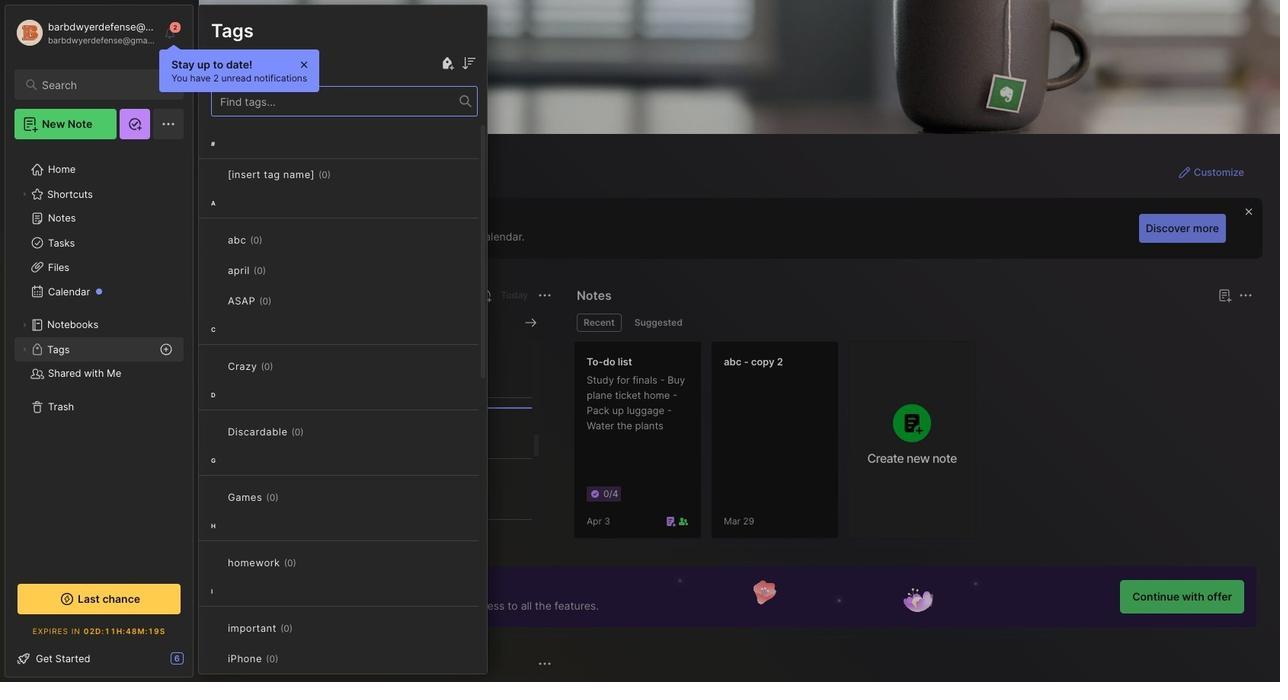 Task type: vqa. For each thing, say whether or not it's contained in the screenshot.
the sort field
yes



Task type: locate. For each thing, give the bounding box(es) containing it.
tab
[[577, 314, 622, 332], [628, 314, 690, 332]]

1 horizontal spatial tab
[[628, 314, 690, 332]]

Search text field
[[42, 78, 170, 92]]

None search field
[[42, 75, 170, 94]]

1 vertical spatial tag actions image
[[272, 295, 296, 307]]

tag actions image
[[266, 264, 290, 277], [279, 492, 303, 504], [278, 653, 303, 665]]

0 horizontal spatial tab
[[577, 314, 622, 332]]

expand notebooks image
[[20, 321, 29, 330]]

tab list
[[577, 314, 1251, 332]]

tag actions image
[[331, 168, 355, 181], [272, 295, 296, 307], [296, 557, 321, 569]]

2 vertical spatial tag actions image
[[278, 653, 303, 665]]

Tag actions field
[[331, 167, 355, 182], [266, 263, 290, 278], [272, 293, 296, 309], [279, 490, 303, 505], [296, 556, 321, 571], [278, 652, 303, 667]]

tooltip
[[159, 44, 319, 92]]

create new tag image
[[438, 54, 457, 72]]

0 vertical spatial tag actions image
[[331, 168, 355, 181]]

Find tags… text field
[[212, 91, 460, 112]]

none search field inside main element
[[42, 75, 170, 94]]

1 vertical spatial tag actions image
[[279, 492, 303, 504]]

1 tab from the left
[[577, 314, 622, 332]]

row group
[[199, 129, 487, 683], [574, 341, 985, 549]]

Sort field
[[460, 54, 478, 72]]

tree
[[5, 149, 193, 568]]



Task type: describe. For each thing, give the bounding box(es) containing it.
2 tab from the left
[[628, 314, 690, 332]]

sort options image
[[460, 54, 478, 72]]

tree inside main element
[[5, 149, 193, 568]]

Help and Learning task checklist field
[[5, 647, 193, 671]]

expand tags image
[[20, 345, 29, 354]]

Account field
[[14, 18, 155, 48]]

main element
[[0, 0, 198, 683]]

click to collapse image
[[192, 655, 204, 673]]

0 vertical spatial tag actions image
[[266, 264, 290, 277]]

0 horizontal spatial row group
[[199, 129, 487, 683]]

1 horizontal spatial row group
[[574, 341, 985, 549]]

new task image
[[477, 288, 492, 303]]

2 vertical spatial tag actions image
[[296, 557, 321, 569]]



